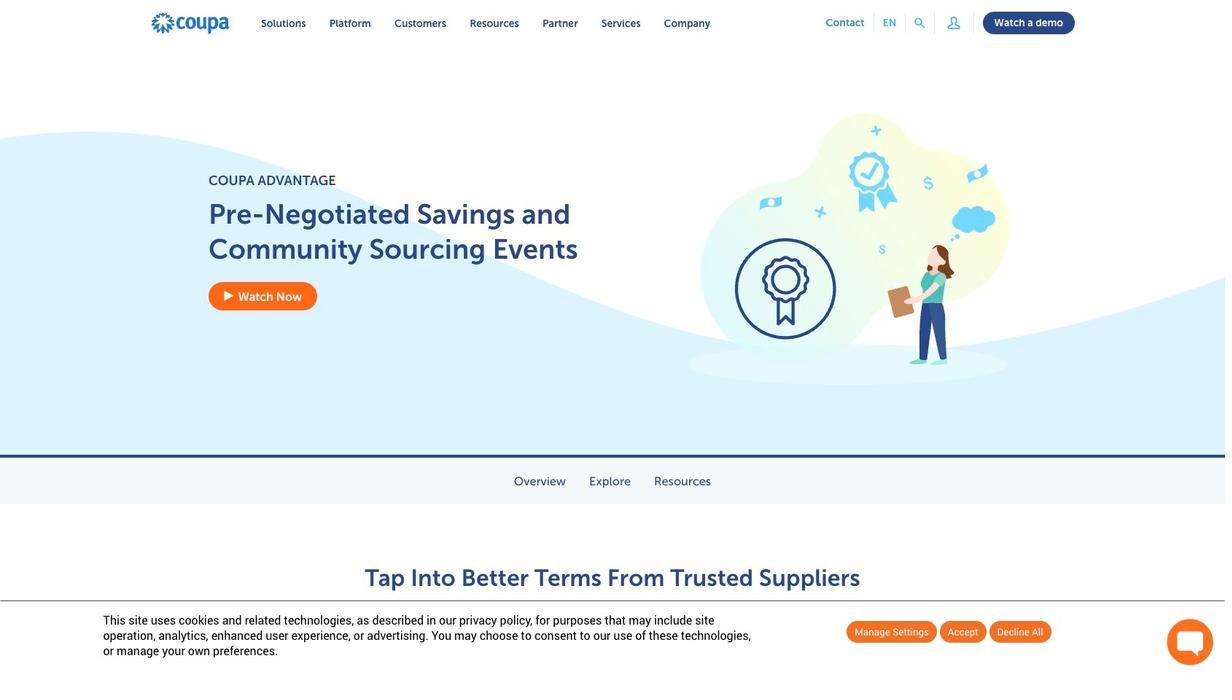 Task type: locate. For each thing, give the bounding box(es) containing it.
coupa advantage image
[[636, 70, 1063, 432]]

mag glass image
[[915, 18, 925, 29]]



Task type: vqa. For each thing, say whether or not it's contained in the screenshot.
'mag glass' image
yes



Task type: describe. For each thing, give the bounding box(es) containing it.
home image
[[150, 12, 230, 35]]

platform_user_centric image
[[943, 12, 964, 33]]



